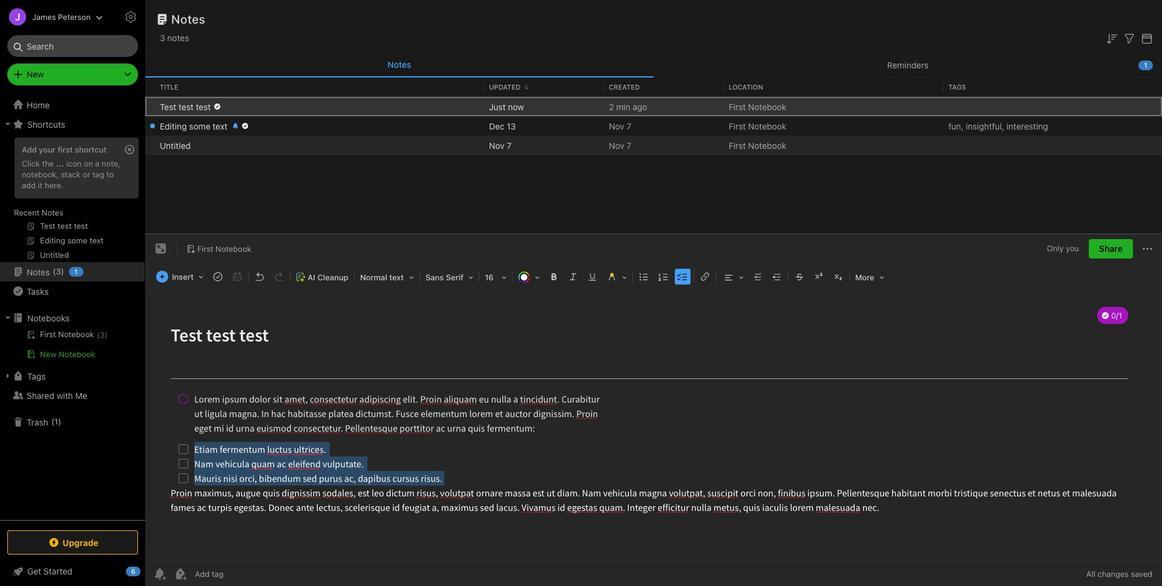 Task type: vqa. For each thing, say whether or not it's contained in the screenshot.
Dec 13
yes



Task type: locate. For each thing, give the bounding box(es) containing it.
row group containing test test test
[[145, 97, 1163, 155]]

0 vertical spatial 1
[[1145, 61, 1148, 69]]

note window element
[[145, 234, 1163, 586]]

3 left notes
[[160, 33, 165, 43]]

1 cell from the top
[[145, 97, 155, 116]]

only
[[1047, 244, 1064, 253]]

1 vertical spatial )
[[105, 331, 108, 340]]

recent notes
[[14, 208, 63, 217]]

new up tags button
[[40, 349, 57, 359]]

group inside "tree"
[[0, 134, 145, 267]]

0 vertical spatial 3
[[160, 33, 165, 43]]

( down the notebooks link on the left bottom of the page
[[97, 331, 100, 340]]

text
[[213, 121, 228, 131], [390, 273, 404, 282]]

group containing add your first shortcut
[[0, 134, 145, 267]]

2 vertical spatial (
[[51, 417, 54, 426]]

first
[[58, 145, 73, 154]]

) inside notes ( 3 )
[[61, 267, 64, 276]]

text inside field
[[390, 273, 404, 282]]

1 vertical spatial 1
[[75, 268, 78, 275]]

0 horizontal spatial test
[[179, 101, 194, 112]]

( right trash
[[51, 417, 54, 426]]

) right trash
[[58, 417, 61, 426]]

new for new notebook
[[40, 349, 57, 359]]

Sort options field
[[1105, 30, 1120, 46]]

home
[[27, 100, 50, 110]]

tags inside button
[[27, 371, 46, 381]]

a
[[95, 159, 99, 168]]

group
[[0, 134, 145, 267]]

subscript image
[[830, 268, 847, 285]]

0 vertical spatial text
[[213, 121, 228, 131]]

1 vertical spatial text
[[390, 273, 404, 282]]

Font color field
[[514, 268, 544, 286]]

3 inside notes ( 3 )
[[56, 267, 61, 276]]

3
[[160, 33, 165, 43], [56, 267, 61, 276], [100, 331, 105, 340]]

shared with me link
[[0, 386, 145, 405]]

( inside trash ( 1 )
[[51, 417, 54, 426]]

tags button
[[0, 366, 145, 386]]

normal
[[360, 273, 387, 282]]

0 vertical spatial tags
[[949, 83, 966, 91]]

get started
[[27, 566, 72, 576]]

just now
[[489, 101, 524, 112]]

home link
[[0, 95, 145, 114]]

None search field
[[16, 35, 130, 57]]

0 horizontal spatial 3
[[56, 267, 61, 276]]

2 horizontal spatial 3
[[160, 33, 165, 43]]

test
[[179, 101, 194, 112], [196, 101, 211, 112]]

nov 7
[[609, 121, 632, 131], [489, 140, 512, 150], [609, 140, 632, 150]]

normal text
[[360, 273, 404, 282]]

text right the normal
[[390, 273, 404, 282]]

shared
[[27, 390, 54, 401]]

tree
[[0, 95, 145, 519]]

1 horizontal spatial tags
[[949, 83, 966, 91]]

notes
[[171, 12, 206, 26], [388, 59, 411, 70], [42, 208, 63, 217], [27, 267, 50, 277]]

add filters image
[[1123, 31, 1137, 46]]

new inside button
[[40, 349, 57, 359]]

16
[[485, 273, 494, 282]]

shared with me
[[27, 390, 87, 401]]

1 vertical spatial 3
[[56, 267, 61, 276]]

1 up tasks button
[[75, 268, 78, 275]]

2 test from the left
[[196, 101, 211, 112]]

test right test
[[179, 101, 194, 112]]

1 horizontal spatial text
[[390, 273, 404, 282]]

new
[[27, 69, 44, 79], [40, 349, 57, 359]]

add tag image
[[173, 567, 188, 581]]

1 horizontal spatial 1
[[75, 268, 78, 275]]

3 notes
[[160, 33, 189, 43]]

)
[[61, 267, 64, 276], [105, 331, 108, 340], [58, 417, 61, 426]]

1 horizontal spatial test
[[196, 101, 211, 112]]

1 vertical spatial new
[[40, 349, 57, 359]]

row group
[[145, 97, 1163, 155]]

add your first shortcut
[[22, 145, 107, 154]]

first notebook inside "button"
[[197, 244, 251, 254]]

new notebook
[[40, 349, 95, 359]]

3 inside the new notebook group
[[100, 331, 105, 340]]

cell
[[145, 97, 155, 116], [145, 116, 155, 136]]

title
[[160, 83, 178, 91]]

0 horizontal spatial text
[[213, 121, 228, 131]]

only you
[[1047, 244, 1080, 253]]

tags
[[949, 83, 966, 91], [27, 371, 46, 381]]

new up the home on the left
[[27, 69, 44, 79]]

all
[[1087, 569, 1096, 579]]

( for notes
[[53, 267, 56, 276]]

italic image
[[565, 268, 582, 285]]

1 horizontal spatial 3
[[100, 331, 105, 340]]

0 horizontal spatial 1
[[54, 417, 58, 426]]

test up some at left top
[[196, 101, 211, 112]]

) inside trash ( 1 )
[[58, 417, 61, 426]]

2 min ago
[[609, 101, 647, 112]]

undo image
[[251, 268, 268, 285]]

notebook
[[748, 101, 787, 112], [748, 121, 787, 131], [748, 140, 787, 150], [216, 244, 251, 254], [59, 349, 95, 359]]

upgrade
[[63, 537, 99, 548]]

2 cell from the top
[[145, 116, 155, 136]]

notes
[[167, 33, 189, 43]]

insert
[[172, 272, 194, 282]]

( 3 )
[[97, 331, 108, 340]]

click the ...
[[22, 159, 64, 168]]

0 horizontal spatial tags
[[27, 371, 46, 381]]

2 vertical spatial )
[[58, 417, 61, 426]]

editing
[[160, 121, 187, 131]]

2 vertical spatial 1
[[54, 417, 58, 426]]

( inside the new notebook group
[[97, 331, 100, 340]]

1 vertical spatial (
[[97, 331, 100, 340]]

peterson
[[58, 12, 91, 21]]

) for trash
[[58, 417, 61, 426]]

tree containing home
[[0, 95, 145, 519]]

interesting
[[1007, 121, 1048, 131]]

( inside notes ( 3 )
[[53, 267, 56, 276]]

james peterson
[[32, 12, 91, 21]]

notes inside notes ( 3 )
[[27, 267, 50, 277]]

settings image
[[124, 10, 138, 24]]

note,
[[102, 159, 120, 168]]

0 vertical spatial (
[[53, 267, 56, 276]]

new notebook group
[[0, 328, 145, 366]]

0 vertical spatial new
[[27, 69, 44, 79]]

editing some text
[[160, 121, 228, 131]]

more actions image
[[1141, 242, 1155, 256]]

2 vertical spatial 3
[[100, 331, 105, 340]]

View options field
[[1137, 30, 1155, 46]]

3 up tasks button
[[56, 267, 61, 276]]

first notebook
[[729, 101, 787, 112], [729, 121, 787, 131], [729, 140, 787, 150], [197, 244, 251, 254]]

More actions field
[[1141, 239, 1155, 259]]

tab list
[[145, 53, 1163, 78]]

more
[[856, 273, 875, 282]]

tags up shared
[[27, 371, 46, 381]]

3 down the notebooks link on the left bottom of the page
[[100, 331, 105, 340]]

) inside the new notebook group
[[105, 331, 108, 340]]

) down the notebooks link on the left bottom of the page
[[105, 331, 108, 340]]

1 test from the left
[[179, 101, 194, 112]]

first
[[729, 101, 746, 112], [729, 121, 746, 131], [729, 140, 746, 150], [197, 244, 213, 254]]

cell left test
[[145, 97, 155, 116]]

notes inside button
[[388, 59, 411, 70]]

1 right trash
[[54, 417, 58, 426]]

tags up fun,
[[949, 83, 966, 91]]

1 vertical spatial tags
[[27, 371, 46, 381]]

new notebook button
[[0, 347, 145, 361]]

outdent image
[[769, 268, 786, 285]]

add a reminder image
[[153, 567, 167, 581]]

new inside popup button
[[27, 69, 44, 79]]

cell left "editing"
[[145, 116, 155, 136]]

) up tasks button
[[61, 267, 64, 276]]

( up tasks button
[[53, 267, 56, 276]]

test
[[160, 101, 176, 112]]

on
[[84, 159, 93, 168]]

ai cleanup
[[308, 273, 348, 282]]

text right some at left top
[[213, 121, 228, 131]]

) for notes
[[61, 267, 64, 276]]

just
[[489, 101, 506, 112]]

notebook inside "button"
[[216, 244, 251, 254]]

ago
[[633, 101, 647, 112]]

indent image
[[750, 268, 767, 285]]

Font size field
[[481, 268, 511, 286]]

nov
[[609, 121, 625, 131], [489, 140, 505, 150], [609, 140, 625, 150]]

new for new
[[27, 69, 44, 79]]

1 down the view options field
[[1145, 61, 1148, 69]]

first notebook button
[[182, 240, 256, 257]]

0 vertical spatial )
[[61, 267, 64, 276]]



Task type: describe. For each thing, give the bounding box(es) containing it.
it
[[38, 180, 43, 190]]

Help and Learning task checklist field
[[0, 562, 145, 581]]

add
[[22, 145, 37, 154]]

Add filters field
[[1123, 30, 1137, 46]]

Note Editor text field
[[145, 293, 1163, 561]]

you
[[1066, 244, 1080, 253]]

...
[[56, 159, 64, 168]]

me
[[75, 390, 87, 401]]

click to collapse image
[[141, 564, 150, 578]]

notes ( 3 )
[[27, 267, 64, 277]]

task image
[[209, 268, 226, 285]]

untitled
[[160, 140, 191, 150]]

sans serif
[[426, 273, 464, 282]]

notes button
[[145, 53, 654, 78]]

shortcuts
[[27, 119, 65, 129]]

tab list containing notes
[[145, 53, 1163, 78]]

shortcut
[[75, 145, 107, 154]]

Font family field
[[421, 268, 478, 286]]

now
[[508, 101, 524, 112]]

trash ( 1 )
[[27, 417, 61, 427]]

ai cleanup button
[[292, 268, 353, 286]]

your
[[39, 145, 56, 154]]

here.
[[45, 180, 63, 190]]

tasks
[[27, 286, 49, 296]]

icon
[[66, 159, 82, 168]]

to
[[106, 169, 114, 179]]

created
[[609, 83, 640, 91]]

min
[[616, 101, 631, 112]]

bulleted list image
[[636, 268, 653, 285]]

notebooks link
[[0, 308, 145, 328]]

location
[[729, 83, 763, 91]]

test test test
[[160, 101, 211, 112]]

new button
[[7, 64, 138, 85]]

ai
[[308, 273, 315, 282]]

Account field
[[0, 5, 103, 29]]

serif
[[446, 273, 464, 282]]

checklist image
[[674, 268, 691, 285]]

the
[[42, 159, 54, 168]]

Alignment field
[[718, 268, 748, 286]]

insert link image
[[697, 268, 714, 285]]

updated
[[489, 83, 521, 91]]

Search text field
[[16, 35, 130, 57]]

cell for test test test
[[145, 97, 155, 116]]

with
[[57, 390, 73, 401]]

Heading level field
[[356, 268, 418, 286]]

underline image
[[584, 268, 601, 285]]

tasks button
[[0, 282, 145, 301]]

notebook,
[[22, 169, 59, 179]]

sans
[[426, 273, 444, 282]]

recent
[[14, 208, 40, 217]]

Insert field
[[153, 268, 208, 285]]

2 horizontal spatial 1
[[1145, 61, 1148, 69]]

click
[[22, 159, 40, 168]]

More field
[[851, 268, 889, 286]]

reminders
[[887, 60, 929, 70]]

superscript image
[[811, 268, 828, 285]]

6
[[131, 567, 135, 575]]

expand note image
[[154, 242, 168, 256]]

notebook inside button
[[59, 349, 95, 359]]

all changes saved
[[1087, 569, 1153, 579]]

expand tags image
[[3, 371, 13, 381]]

saved
[[1131, 569, 1153, 579]]

james
[[32, 12, 56, 21]]

upgrade button
[[7, 530, 138, 555]]

notebooks
[[27, 313, 70, 323]]

cleanup
[[318, 273, 348, 282]]

stack
[[61, 169, 81, 179]]

share
[[1099, 244, 1123, 254]]

icon on a note, notebook, stack or tag to add it here.
[[22, 159, 120, 190]]

first inside "button"
[[197, 244, 213, 254]]

get
[[27, 566, 41, 576]]

share button
[[1089, 239, 1133, 259]]

2
[[609, 101, 614, 112]]

( for trash
[[51, 417, 54, 426]]

numbered list image
[[655, 268, 672, 285]]

shortcuts button
[[0, 114, 145, 134]]

13
[[507, 121, 516, 131]]

tag
[[92, 169, 104, 179]]

strikethrough image
[[791, 268, 808, 285]]

some
[[189, 121, 210, 131]]

insightful,
[[966, 121, 1005, 131]]

bold image
[[546, 268, 562, 285]]

or
[[83, 169, 90, 179]]

started
[[44, 566, 72, 576]]

fun, insightful, interesting
[[949, 121, 1048, 131]]

trash
[[27, 417, 48, 427]]

cell for editing some text
[[145, 116, 155, 136]]

1 inside trash ( 1 )
[[54, 417, 58, 426]]

dec
[[489, 121, 505, 131]]

changes
[[1098, 569, 1129, 579]]

Add tag field
[[194, 569, 285, 579]]

Highlight field
[[602, 268, 631, 286]]

expand notebooks image
[[3, 313, 13, 323]]

add
[[22, 180, 36, 190]]

fun,
[[949, 121, 964, 131]]

dec 13
[[489, 121, 516, 131]]



